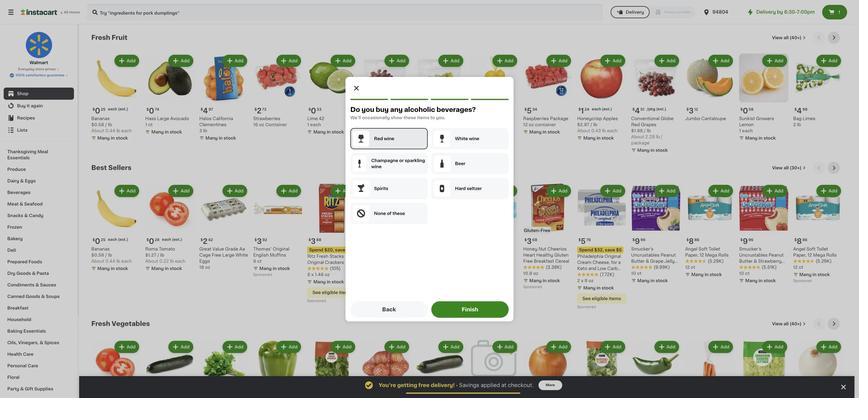 Task type: vqa. For each thing, say whether or not it's contained in the screenshot.


Task type: describe. For each thing, give the bounding box(es) containing it.
honeycrisp apples $2.87 / lb about 0.43 lb each
[[578, 117, 619, 133]]

green seedless grapes bag $1.98 / lb about 2.43 lb / package
[[416, 117, 450, 145]]

do
[[351, 106, 360, 113]]

sponsored badge image for $ 3 68
[[524, 286, 542, 289]]

$0.87 each (estimated) element
[[416, 392, 465, 399]]

2 (5.29k) from the left
[[816, 260, 832, 264]]

& left gift
[[20, 388, 24, 392]]

seedless inside green seedless grapes bag $1.98 / lb about 2.43 lb / package
[[430, 117, 450, 121]]

1 86 from the left
[[695, 238, 700, 242]]

$ 4 51
[[633, 108, 645, 115]]

item carousel region containing fresh vegetables
[[91, 318, 843, 399]]

all for 4
[[784, 36, 789, 40]]

/pkg (est.) for $ 4 51
[[647, 108, 667, 111]]

9 for smucker's uncrustables peanut butter & grape jelly sandwich
[[635, 238, 640, 245]]

guarantee
[[47, 74, 65, 77]]

(9.99k)
[[654, 266, 671, 270]]

sun harvest seedless red grapes $2.18 / lb about 2.4 lb / package
[[362, 117, 410, 139]]

(est.) inside the $0.87 each (estimated) element
[[442, 394, 452, 398]]

$0.58 for each (est.)
[[91, 253, 104, 258]]

(105)
[[330, 267, 341, 271]]

canned
[[7, 295, 25, 299]]

save for 5
[[605, 248, 616, 252]]

72
[[262, 108, 267, 112]]

grapes inside sun harvest seedless red grapes $2.18 / lb about 2.4 lb / package
[[371, 123, 387, 127]]

instacart logo image
[[21, 9, 57, 16]]

see for 3
[[313, 291, 321, 295]]

meat & seafood
[[7, 202, 43, 207]]

nut
[[539, 247, 547, 252]]

ct inside "hass large avocado 1 ct"
[[148, 123, 153, 127]]

bananas for 0
[[91, 117, 110, 121]]

oz inside strawberries 16 oz container
[[259, 123, 264, 127]]

best sellers
[[91, 165, 132, 171]]

strawberry
[[759, 260, 782, 264]]

1 12 ct from the left
[[686, 266, 696, 270]]

3 for $ 3 92
[[257, 238, 262, 245]]

$5.63 element
[[470, 236, 519, 246]]

& inside smucker's uncrustables peanut butter & grape jelly sandwich
[[646, 260, 650, 264]]

bananas for each (est.)
[[91, 247, 110, 252]]

2 down lifestyle
[[578, 279, 580, 283]]

/ inside roma tomato $1.27 / lb about 0.22 lb each
[[157, 253, 159, 258]]

store
[[35, 68, 44, 71]]

$ inside $ 5 34
[[525, 108, 527, 112]]

1 angel soft toilet paper, 12 mega rolls from the left
[[686, 247, 729, 258]]

$ inside $ 4 51
[[633, 108, 635, 112]]

best
[[91, 165, 107, 171]]

tomato
[[159, 247, 175, 252]]

more
[[546, 384, 555, 388]]

care for personal care
[[28, 364, 38, 369]]

25 for each (est.)
[[101, 238, 106, 242]]

1 inside button
[[839, 10, 841, 14]]

beverages link
[[4, 187, 74, 199]]

1 $ 8 86 from the left
[[687, 238, 700, 245]]

halos california clementines 3 lb
[[199, 117, 233, 133]]

8 x 1.48 oz
[[308, 273, 330, 277]]

peanut for grape
[[661, 253, 676, 258]]

2 left 72
[[257, 108, 262, 115]]

34
[[533, 108, 538, 112]]

10.8
[[524, 272, 533, 276]]

& left pasta
[[32, 272, 36, 276]]

roma
[[145, 247, 158, 252]]

0.43
[[592, 129, 601, 133]]

thomas'
[[254, 247, 272, 252]]

lb inside bag limes 2 lb
[[798, 123, 802, 127]]

to
[[431, 116, 435, 120]]

$ 5 23
[[363, 108, 375, 115]]

original for cheese,
[[605, 255, 622, 259]]

2 12 ct from the left
[[794, 266, 804, 270]]

meat
[[7, 202, 19, 207]]

12 inside $ 3 12
[[695, 108, 699, 112]]

keto
[[578, 267, 588, 271]]

delivery by 6:30-7:00pm link
[[747, 9, 816, 16]]

care for health care
[[23, 353, 33, 357]]

$ inside $ 3 92
[[255, 238, 257, 242]]

$4.81 per package (estimated) element
[[416, 105, 465, 116]]

$ 9 96 for smucker's uncrustables peanut butter & strawberry jam sandwich
[[741, 238, 754, 245]]

bag limes 2 lb
[[794, 117, 816, 127]]

& right dairy
[[20, 179, 24, 183]]

about inside green seedless grapes bag $1.98 / lb about 2.43 lb / package
[[416, 135, 429, 139]]

& right meat
[[20, 202, 23, 207]]

1 soft from the left
[[699, 247, 708, 252]]

94804
[[713, 10, 729, 14]]

$ inside the $ 0 58
[[741, 108, 743, 112]]

sauces
[[40, 283, 56, 288]]

show
[[391, 116, 403, 120]]

buy it again
[[17, 104, 43, 108]]

/pkg (est.) for $ 5 23
[[378, 108, 397, 111]]

seedless inside sun harvest seedless red grapes $2.18 / lb about 2.4 lb / package
[[389, 117, 408, 121]]

42 inside $ 2 42
[[208, 238, 213, 242]]

health care
[[7, 353, 33, 357]]

prepared foods
[[7, 260, 42, 264]]

globe
[[661, 117, 674, 121]]

hass
[[145, 117, 156, 121]]

$0.28 each (estimated) element
[[145, 236, 195, 246]]

hass large avocado 1 ct
[[145, 117, 189, 127]]

fresh vegetables
[[91, 321, 150, 327]]

view all (40+) button for fresh vegetables
[[770, 318, 809, 330]]

1 toilet from the left
[[709, 247, 721, 252]]

dairy
[[7, 179, 19, 183]]

5 for $ 5 76
[[581, 238, 586, 245]]

breakfast link
[[4, 303, 74, 314]]

oz down lifestyle
[[589, 279, 594, 283]]

$ inside $ 4 81
[[417, 108, 419, 112]]

none
[[374, 212, 386, 216]]

view for 4
[[773, 36, 783, 40]]

3 for $ 3 68
[[527, 238, 532, 245]]

cage
[[199, 253, 211, 258]]

beverages?
[[437, 106, 476, 113]]

$ 1 24
[[579, 108, 590, 115]]

$ 5 76
[[579, 238, 591, 245]]

fresh inside ritz fresh stacks original crackers
[[317, 255, 329, 259]]

/ inside 'honeycrisp apples $2.87 / lb about 0.43 lb each'
[[591, 123, 593, 127]]

eggs inside great value grade aa cage free large white eggs 18 oz
[[199, 260, 210, 264]]

cantaloupe
[[702, 117, 727, 121]]

& inside smucker's uncrustables peanut butter & strawberry jam sandwich
[[754, 260, 758, 264]]

1 mega from the left
[[706, 253, 718, 258]]

each inside lime 42 1 each
[[310, 123, 321, 127]]

$ inside $ 2 42
[[201, 238, 203, 242]]

4 for $ 4 98
[[798, 108, 803, 115]]

x for 5
[[581, 279, 584, 283]]

sponsored badge image for $ 3 92
[[254, 274, 272, 277]]

10 ct for smucker's uncrustables peanut butter & strawberry jam sandwich
[[740, 272, 750, 276]]

cream
[[578, 261, 592, 265]]

occasionally
[[362, 116, 390, 120]]

3 all from the top
[[784, 322, 789, 327]]

& left soups
[[41, 295, 45, 299]]

/pkg for $ 4 51
[[647, 108, 656, 111]]

0 vertical spatial free
[[541, 229, 551, 233]]

$0.25 each (estimated) element for each (est.)
[[91, 236, 141, 246]]

goods for dry
[[16, 272, 31, 276]]

10 ct for smucker's uncrustables peanut butter & grape jelly sandwich
[[632, 272, 642, 276]]

items inside 'do you buy any alcoholic beverages? we'll occasionally show these items to you.'
[[417, 116, 430, 120]]

package
[[551, 117, 569, 121]]

$1.98 for $ 4 81
[[416, 129, 427, 133]]

honeycrisp
[[578, 117, 603, 121]]

you
[[362, 106, 375, 113]]

everyday store prices
[[18, 68, 56, 71]]

stacks
[[330, 255, 344, 259]]

canned goods & soups
[[7, 295, 60, 299]]

& left spices
[[40, 341, 43, 346]]

heart
[[524, 253, 536, 258]]

(est.) inside $4.81 per package (estimated) element
[[441, 108, 451, 111]]

1 rolls from the left
[[719, 253, 729, 258]]

(40+) for fresh fruit
[[790, 36, 802, 40]]

(est.) inside $4.51 per package (estimated) element
[[657, 108, 667, 111]]

$ inside $ 0 74
[[147, 108, 149, 112]]

sellers
[[108, 165, 132, 171]]

$ 0 25 each (est.) for 0
[[93, 108, 128, 115]]

about inside conventional globe red grapes $1.98 / lb about 2.28 lb / package
[[632, 135, 645, 139]]

again
[[31, 104, 43, 108]]

thanksgiving meal essentials link
[[4, 146, 74, 164]]

$5.23 per package (estimated) element
[[362, 105, 411, 116]]

see eligible items for 5
[[583, 297, 622, 301]]

smucker's for smucker's uncrustables peanut butter & strawberry jam sandwich
[[740, 247, 762, 252]]

oz right 1.48
[[325, 273, 330, 277]]

uncrustables for strawberry
[[740, 253, 768, 258]]

strawberries 16 oz container
[[254, 117, 287, 127]]

save for 3
[[335, 248, 346, 252]]

3 view from the top
[[773, 322, 783, 327]]

deli link
[[4, 245, 74, 257]]

each inside roma tomato $1.27 / lb about 0.22 lb each
[[175, 260, 186, 264]]

original inside ritz fresh stacks original crackers
[[308, 261, 324, 265]]

finish
[[462, 308, 479, 312]]

about inside roma tomato $1.27 / lb about 0.22 lb each
[[145, 260, 158, 264]]

crackers
[[325, 261, 344, 265]]

(est.) inside "$5.23 per package (estimated)" element
[[387, 108, 397, 111]]

$ inside the $ 2 72
[[255, 108, 257, 112]]

about inside sun harvest seedless red grapes $2.18 / lb about 2.4 lb / package
[[362, 135, 375, 139]]

breakfast inside breakfast link
[[7, 307, 29, 311]]

wine inside the champagne or sparkling wine
[[372, 165, 382, 169]]

25 for 0
[[101, 108, 106, 112]]

by
[[778, 10, 784, 14]]

package for $ 4 51
[[632, 141, 650, 145]]

bakery
[[7, 237, 23, 241]]

raspberries
[[524, 117, 549, 121]]

gift
[[25, 388, 33, 392]]

each (est.) for the $0.87 each (estimated) element
[[432, 394, 452, 398]]

1 inside "hass large avocado 1 ct"
[[145, 123, 147, 127]]

$ inside $ 4 98
[[795, 108, 798, 112]]

personal
[[7, 364, 27, 369]]

each inside $ 0 28 each (est.)
[[162, 238, 171, 242]]

view all (40+) button for fresh fruit
[[770, 32, 809, 44]]

walmart
[[30, 61, 48, 65]]

1 vertical spatial these
[[393, 212, 405, 216]]

sponsored badge image for $ 8 86
[[794, 280, 812, 283]]

$ inside $ 1 24
[[579, 108, 581, 112]]

large inside great value grade aa cage free large white eggs 18 oz
[[223, 253, 235, 258]]

7:00pm
[[797, 10, 816, 14]]

(30+)
[[790, 166, 802, 170]]

philadelphia original cream cheese, for a keto and low carb lifestyle
[[578, 255, 622, 277]]

1 angel from the left
[[686, 247, 698, 252]]

you're
[[379, 384, 396, 388]]

beer
[[455, 162, 466, 166]]

limes
[[803, 117, 816, 121]]

1 item carousel region from the top
[[91, 32, 843, 157]]

3 inside halos california clementines 3 lb
[[199, 129, 202, 133]]

1 inside sunkist growers lemon 1 each
[[740, 129, 742, 133]]

product group containing 1
[[578, 54, 627, 143]]

/pkg (est.) for $ 4 81
[[431, 108, 451, 111]]

$ 0 74
[[147, 108, 159, 115]]

oils, vinegars, & spices
[[7, 341, 59, 346]]

add your shopping preferences element
[[346, 77, 514, 322]]

great value grade aa cage free large white eggs 18 oz
[[199, 247, 248, 270]]

$ inside $ 0 33
[[309, 108, 311, 112]]

more button
[[539, 381, 563, 391]]

9 for smucker's uncrustables peanut butter & strawberry jam sandwich
[[743, 238, 748, 245]]

sandwich for strawberry
[[750, 266, 771, 270]]

0.44 for each (est.)
[[105, 259, 115, 264]]

0 horizontal spatial eggs
[[25, 179, 36, 183]]

health
[[7, 353, 22, 357]]

champagne or sparkling wine
[[372, 159, 425, 169]]

2 up great on the left bottom
[[203, 238, 208, 245]]

see eligible items button for 3
[[308, 288, 357, 298]]

each inside sunkist growers lemon 1 each
[[743, 129, 754, 133]]

items for 3
[[339, 291, 352, 295]]

$ 2 42
[[201, 238, 213, 245]]

97 inside $ 4 97
[[209, 108, 213, 112]]

grade
[[225, 247, 238, 252]]

0.44 for 0
[[105, 129, 115, 133]]

$ inside $ 3
[[471, 108, 473, 112]]

2 paper, from the left
[[794, 253, 807, 258]]

42 inside lime 42 1 each
[[319, 117, 325, 121]]

10 for smucker's uncrustables peanut butter & strawberry jam sandwich
[[740, 272, 745, 276]]

essentials inside thanksgiving meal essentials
[[7, 156, 30, 160]]

4 for $ 4 51
[[635, 108, 640, 115]]

1 inside lime 42 1 each
[[308, 123, 309, 127]]

1 vertical spatial 97
[[479, 395, 484, 398]]

pasta
[[37, 272, 49, 276]]

100% satisfaction guarantee button
[[9, 72, 68, 78]]

vinegars,
[[18, 341, 39, 346]]



Task type: locate. For each thing, give the bounding box(es) containing it.
cereal
[[556, 260, 570, 264]]

1 (40+) from the top
[[790, 36, 802, 40]]

/pkg inside $4.51 per package (estimated) element
[[647, 108, 656, 111]]

goods for canned
[[26, 295, 40, 299]]

/pkg (est.) inside $4.81 per package (estimated) element
[[431, 108, 451, 111]]

0 horizontal spatial wine
[[372, 165, 382, 169]]

oz right '18'
[[205, 266, 210, 270]]

1 /pkg from the left
[[378, 108, 386, 111]]

/pkg (est.) inside $4.51 per package (estimated) element
[[647, 108, 667, 111]]

1 horizontal spatial toilet
[[817, 247, 829, 252]]

/pkg (est.) right 51
[[647, 108, 667, 111]]

white up beer
[[455, 137, 468, 141]]

0 vertical spatial (40+)
[[790, 36, 802, 40]]

1 horizontal spatial 97
[[479, 395, 484, 398]]

68
[[533, 238, 538, 242]]

x down lifestyle
[[581, 279, 584, 283]]

97 down applied
[[479, 395, 484, 398]]

1 (5.29k) from the left
[[708, 260, 724, 264]]

oz inside great value grade aa cage free large white eggs 18 oz
[[205, 266, 210, 270]]

$0.25 each (estimated) element for 0
[[91, 105, 141, 116]]

• savings applied at checkout.
[[456, 384, 534, 388]]

bag
[[479, 129, 487, 133]]

1 horizontal spatial peanut
[[769, 253, 784, 258]]

package inside conventional globe red grapes $1.98 / lb about 2.28 lb / package
[[632, 141, 650, 145]]

or
[[400, 159, 404, 163]]

/pkg for $ 4 81
[[431, 108, 440, 111]]

smucker's up jam
[[740, 247, 762, 252]]

2 save from the left
[[605, 248, 616, 252]]

sandwich for grape
[[632, 266, 653, 270]]

$1.98 down conventional at the right top of the page
[[632, 129, 643, 133]]

3 down halos
[[199, 129, 202, 133]]

1 vertical spatial view
[[773, 166, 783, 170]]

&
[[20, 179, 24, 183], [20, 202, 23, 207], [24, 214, 28, 218], [646, 260, 650, 264], [754, 260, 758, 264], [32, 272, 36, 276], [35, 283, 39, 288], [41, 295, 45, 299], [40, 341, 43, 346], [20, 388, 24, 392]]

bakery link
[[4, 233, 74, 245]]

0 horizontal spatial angel
[[686, 247, 698, 252]]

16
[[254, 123, 258, 127]]

$1.98 inside conventional globe red grapes $1.98 / lb about 2.28 lb / package
[[632, 129, 643, 133]]

2 view all (40+) button from the top
[[770, 318, 809, 330]]

view all (30+)
[[773, 166, 802, 170]]

1 4 from the left
[[203, 108, 208, 115]]

free down heart
[[524, 260, 533, 264]]

1 horizontal spatial /pkg (est.)
[[431, 108, 451, 111]]

2 down $ 4 98
[[794, 123, 797, 127]]

it
[[27, 104, 30, 108]]

3 /pkg from the left
[[647, 108, 656, 111]]

4 up halos
[[203, 108, 208, 115]]

$ inside $ 3 12
[[687, 108, 689, 112]]

lb inside halos california clementines 3 lb
[[203, 129, 207, 133]]

3 for $ 3
[[473, 108, 478, 115]]

large down 74
[[157, 117, 169, 121]]

1 vertical spatial $0.25 each (estimated) element
[[91, 236, 141, 246]]

1 horizontal spatial angel soft toilet paper, 12 mega rolls
[[794, 247, 837, 258]]

essentials down thanksgiving at the top of the page
[[7, 156, 30, 160]]

see for 5
[[583, 297, 591, 301]]

2 25 from the top
[[101, 238, 106, 242]]

butter inside smucker's uncrustables peanut butter & strawberry jam sandwich
[[740, 260, 753, 264]]

1 vertical spatial (40+)
[[790, 322, 802, 327]]

97
[[209, 108, 213, 112], [479, 395, 484, 398]]

3 grapes from the left
[[642, 123, 657, 127]]

2 horizontal spatial package
[[632, 141, 650, 145]]

items down (105)
[[339, 291, 352, 295]]

2 grapes from the left
[[416, 123, 431, 127]]

red down conventional at the right top of the page
[[632, 123, 640, 127]]

4 left 98 at the right
[[798, 108, 803, 115]]

red down sun
[[362, 123, 370, 127]]

smucker's for smucker's uncrustables peanut butter & grape jelly sandwich
[[632, 247, 654, 252]]

1 seedless from the left
[[389, 117, 408, 121]]

wine right 2.4
[[384, 137, 395, 141]]

peanut for strawberry
[[769, 253, 784, 258]]

12 inside raspberries package 12 oz container
[[524, 123, 528, 127]]

each (est.) down more button
[[540, 394, 560, 398]]

grapes
[[371, 123, 387, 127], [416, 123, 431, 127], [642, 123, 657, 127]]

2 bananas from the top
[[91, 247, 110, 252]]

x left 1.48
[[311, 273, 314, 277]]

1 sandwich from the left
[[632, 266, 653, 270]]

1 view all (40+) button from the top
[[770, 32, 809, 44]]

1 vertical spatial see eligible items
[[583, 297, 622, 301]]

3 /pkg (est.) from the left
[[647, 108, 667, 111]]

2 $5 from the left
[[617, 248, 622, 252]]

each (est.) down 'delivery!'
[[432, 394, 452, 398]]

2 angel soft toilet paper, 12 mega rolls from the left
[[794, 247, 837, 258]]

item carousel region
[[91, 32, 843, 157], [91, 162, 843, 313], [91, 318, 843, 399]]

1 vertical spatial eligible
[[592, 297, 608, 301]]

(40+)
[[790, 36, 802, 40], [790, 322, 802, 327]]

ritz fresh stacks original crackers
[[308, 255, 344, 265]]

4 for $ 4 81
[[419, 108, 424, 115]]

sandwich down grape
[[632, 266, 653, 270]]

96 for smucker's uncrustables peanut butter & grape jelly sandwich
[[641, 238, 646, 242]]

english
[[254, 253, 269, 258]]

0 horizontal spatial large
[[157, 117, 169, 121]]

shop
[[17, 92, 28, 96]]

$ inside $ 5 23
[[363, 108, 365, 112]]

1 vertical spatial breakfast
[[7, 307, 29, 311]]

0 vertical spatial item carousel region
[[91, 32, 843, 157]]

view all (40+) for vegetables
[[773, 322, 802, 327]]

x for 3
[[311, 273, 314, 277]]

$ inside $ 4 97
[[201, 108, 203, 112]]

$ inside $ 5 76
[[579, 238, 581, 242]]

25
[[101, 108, 106, 112], [101, 238, 106, 242]]

growers
[[757, 117, 775, 121]]

0 horizontal spatial free
[[212, 253, 221, 258]]

0 horizontal spatial rolls
[[719, 253, 729, 258]]

$ inside $ 3 88
[[309, 238, 311, 242]]

uncrustables
[[632, 253, 660, 258], [740, 253, 768, 258]]

$ inside the $ 3 68
[[525, 238, 527, 242]]

package down the "2.43"
[[416, 141, 434, 145]]

2 9 from the left
[[743, 238, 748, 245]]

1 vertical spatial 0.44
[[105, 259, 115, 264]]

1 vertical spatial goods
[[26, 295, 40, 299]]

main content containing 0
[[79, 24, 855, 399]]

party & gift supplies
[[7, 388, 53, 392]]

bananas $0.58 / lb about 0.44 lb each for each (est.)
[[91, 247, 132, 264]]

2 vertical spatial original
[[308, 261, 324, 265]]

/pkg right 23
[[378, 108, 386, 111]]

74
[[155, 108, 159, 112]]

each (est.) for each (est.) button at the bottom of the page
[[540, 394, 560, 398]]

bananas $0.58 / lb about 0.44 lb each for 0
[[91, 117, 132, 133]]

3 item carousel region from the top
[[91, 318, 843, 399]]

these
[[404, 116, 416, 120], [393, 212, 405, 216]]

0 horizontal spatial 96
[[641, 238, 646, 242]]

2 uncrustables from the left
[[740, 253, 768, 258]]

oz right 10.8
[[534, 272, 539, 276]]

0 horizontal spatial 86
[[695, 238, 700, 242]]

sunkist growers lemon 1 each
[[740, 117, 775, 133]]

bag down $ 4 98
[[794, 117, 802, 121]]

original for muffins
[[273, 247, 290, 252]]

lists
[[17, 128, 28, 133]]

all for 8
[[784, 166, 789, 170]]

sun
[[362, 117, 370, 121]]

lime 42 1 each
[[308, 117, 325, 127]]

3 for $ 3 12
[[689, 108, 694, 115]]

$ 3 92
[[255, 238, 267, 245]]

2 all from the top
[[784, 166, 789, 170]]

1 horizontal spatial (5.29k)
[[816, 260, 832, 264]]

1 0.44 from the top
[[105, 129, 115, 133]]

each (est.) inside the $0.87 each (estimated) element
[[432, 394, 452, 398]]

$2.57 element
[[362, 392, 411, 399]]

uncrustables inside smucker's uncrustables peanut butter & strawberry jam sandwich
[[740, 253, 768, 258]]

fresh fruit
[[91, 34, 128, 41]]

2 horizontal spatial red
[[632, 123, 640, 127]]

1 vertical spatial bananas $0.58 / lb about 0.44 lb each
[[91, 247, 132, 264]]

main content
[[79, 24, 855, 399]]

/pkg for $ 5 23
[[378, 108, 386, 111]]

/pkg (est.) up the you.
[[431, 108, 451, 111]]

alcoholic
[[405, 106, 436, 113]]

items for 5
[[609, 297, 622, 301]]

0 horizontal spatial eligible
[[322, 291, 338, 295]]

0 vertical spatial bag
[[794, 117, 802, 121]]

2 butter from the left
[[740, 260, 753, 264]]

42 right lime
[[319, 117, 325, 121]]

checkout.
[[508, 384, 534, 388]]

gluten-
[[524, 229, 541, 233]]

see eligible items button down the 2 x 8 oz
[[578, 294, 627, 304]]

/pkg (est.) inside "$5.23 per package (estimated)" element
[[378, 108, 397, 111]]

eligible down the 2 x 8 oz
[[592, 297, 608, 301]]

1 horizontal spatial 10
[[740, 272, 745, 276]]

1 horizontal spatial bag
[[794, 117, 802, 121]]

0 horizontal spatial peanut
[[661, 253, 676, 258]]

wine for white wine
[[469, 137, 480, 141]]

ct
[[148, 123, 153, 127], [257, 260, 262, 264], [691, 266, 696, 270], [799, 266, 804, 270], [638, 272, 642, 276], [746, 272, 750, 276]]

2.43
[[430, 135, 439, 139]]

6
[[254, 260, 256, 264]]

0 horizontal spatial each (est.)
[[432, 394, 452, 398]]

2 10 from the left
[[740, 272, 745, 276]]

2 4 from the left
[[419, 108, 424, 115]]

wine
[[384, 137, 395, 141], [469, 137, 480, 141], [372, 165, 382, 169]]

delivery inside button
[[626, 10, 645, 14]]

each inside 'honeycrisp apples $2.87 / lb about 0.43 lb each'
[[608, 129, 618, 133]]

0 horizontal spatial package
[[391, 135, 410, 139]]

$ 2 72
[[255, 108, 267, 115]]

save up stacks
[[335, 248, 346, 252]]

x
[[311, 273, 314, 277], [581, 279, 584, 283]]

2 horizontal spatial original
[[605, 255, 622, 259]]

household
[[7, 318, 31, 322]]

0 vertical spatial breakfast
[[534, 260, 555, 264]]

red inside conventional globe red grapes $1.98 / lb about 2.28 lb / package
[[632, 123, 640, 127]]

$0.25 each (estimated) element
[[91, 105, 141, 116], [91, 236, 141, 246]]

1 view all (40+) from the top
[[773, 36, 802, 40]]

0 vertical spatial original
[[273, 247, 290, 252]]

2 $0.25 each (estimated) element from the top
[[91, 236, 141, 246]]

care down vinegars,
[[23, 353, 33, 357]]

(40+) for fresh vegetables
[[790, 322, 802, 327]]

care inside personal care link
[[28, 364, 38, 369]]

seedless down any
[[389, 117, 408, 121]]

gluten
[[555, 253, 569, 258]]

1 $0.25 each (estimated) element from the top
[[91, 105, 141, 116]]

view for 8
[[773, 166, 783, 170]]

service type group
[[611, 6, 696, 18]]

9 up smucker's uncrustables peanut butter & grape jelly sandwich
[[635, 238, 640, 245]]

eggs down produce link
[[25, 179, 36, 183]]

10 for smucker's uncrustables peanut butter & grape jelly sandwich
[[632, 272, 637, 276]]

1 peanut from the left
[[661, 253, 676, 258]]

2 /pkg (est.) from the left
[[431, 108, 451, 111]]

96 up smucker's uncrustables peanut butter & strawberry jam sandwich
[[749, 238, 754, 242]]

5 for $ 5 23
[[365, 108, 370, 115]]

1 vertical spatial white
[[236, 253, 248, 258]]

care down the health care link
[[28, 364, 38, 369]]

grapes inside conventional globe red grapes $1.98 / lb about 2.28 lb / package
[[642, 123, 657, 127]]

2 86 from the left
[[803, 238, 808, 242]]

1 9 from the left
[[635, 238, 640, 245]]

see eligible items for 3
[[313, 291, 352, 295]]

1 vertical spatial view all (40+)
[[773, 322, 802, 327]]

0 horizontal spatial seedless
[[389, 117, 408, 121]]

fresh left the vegetables
[[91, 321, 110, 327]]

product group
[[91, 54, 141, 143], [145, 54, 195, 137], [199, 54, 249, 143], [254, 54, 303, 128], [308, 54, 357, 137], [362, 54, 411, 149], [416, 54, 465, 155], [470, 54, 519, 134], [524, 54, 573, 137], [578, 54, 627, 143], [632, 54, 681, 155], [686, 54, 735, 122], [740, 54, 789, 143], [794, 54, 843, 128], [91, 184, 141, 273], [145, 184, 195, 273], [199, 184, 249, 271], [254, 184, 303, 279], [308, 184, 357, 305], [362, 184, 411, 279], [416, 184, 465, 273], [470, 184, 519, 265], [524, 184, 573, 291], [578, 184, 627, 311], [632, 184, 681, 285], [686, 184, 735, 279], [740, 184, 789, 285], [794, 184, 843, 285], [91, 340, 141, 399], [145, 340, 195, 399], [199, 340, 249, 399], [254, 340, 303, 399], [308, 340, 357, 399], [362, 340, 411, 399], [416, 340, 465, 399], [470, 340, 519, 399], [524, 340, 573, 399], [578, 340, 627, 399], [632, 340, 681, 399], [686, 340, 735, 399], [740, 340, 789, 399], [794, 340, 843, 399]]

1 vertical spatial fresh
[[317, 255, 329, 259]]

these right the of
[[393, 212, 405, 216]]

free down value
[[212, 253, 221, 258]]

about inside 'honeycrisp apples $2.87 / lb about 0.43 lb each'
[[578, 129, 591, 133]]

4 for $ 4 97
[[203, 108, 208, 115]]

original up for
[[605, 255, 622, 259]]

1 horizontal spatial 10 ct
[[740, 272, 750, 276]]

oz down raspberries
[[529, 123, 534, 127]]

free inside great value grade aa cage free large white eggs 18 oz
[[212, 253, 221, 258]]

1 horizontal spatial see eligible items
[[583, 297, 622, 301]]

paper,
[[686, 253, 699, 258], [794, 253, 807, 258]]

eggs
[[25, 179, 36, 183], [199, 260, 210, 264]]

baking
[[7, 330, 22, 334]]

$ inside $ 0 28 each (est.)
[[147, 238, 149, 242]]

$ 0 28 each (est.)
[[147, 238, 182, 245]]

1 /pkg (est.) from the left
[[378, 108, 397, 111]]

10 down smucker's uncrustables peanut butter & grape jelly sandwich
[[632, 272, 637, 276]]

0 vertical spatial x
[[311, 273, 314, 277]]

1 vertical spatial essentials
[[23, 330, 46, 334]]

3 for $ 3 88
[[311, 238, 316, 245]]

1 horizontal spatial each (est.)
[[540, 394, 560, 398]]

2 sandwich from the left
[[750, 266, 771, 270]]

delivery for delivery by 6:30-7:00pm
[[757, 10, 777, 14]]

soups
[[46, 295, 60, 299]]

2 (40+) from the top
[[790, 322, 802, 327]]

1 horizontal spatial $ 8 86
[[795, 238, 808, 245]]

0 vertical spatial all
[[784, 36, 789, 40]]

6:30-
[[785, 10, 797, 14]]

1 horizontal spatial 42
[[319, 117, 325, 121]]

fresh down $20,
[[317, 255, 329, 259]]

$1.98 down green
[[416, 129, 427, 133]]

free inside honey nut cheerios heart healthy gluten free breakfast cereal
[[524, 260, 533, 264]]

12 ct right (9.99k)
[[686, 266, 696, 270]]

$1.98 for $ 4 51
[[632, 129, 643, 133]]

0 horizontal spatial $5
[[347, 248, 352, 252]]

1 save from the left
[[335, 248, 346, 252]]

2 $1.98 from the left
[[632, 129, 643, 133]]

shop link
[[4, 88, 74, 100]]

1 96 from the left
[[641, 238, 646, 242]]

uncrustables inside smucker's uncrustables peanut butter & grape jelly sandwich
[[632, 253, 660, 258]]

hard
[[455, 187, 466, 191]]

rolls
[[719, 253, 729, 258], [827, 253, 837, 258]]

items down $ 4 81
[[417, 116, 430, 120]]

& left grape
[[646, 260, 650, 264]]

lime
[[308, 117, 318, 121]]

$4.51 per package (estimated) element
[[632, 105, 681, 116]]

$0.58 for 0
[[91, 123, 104, 127]]

smucker's inside smucker's uncrustables peanut butter & strawberry jam sandwich
[[740, 247, 762, 252]]

5 left 34
[[527, 108, 532, 115]]

$ 3
[[471, 108, 478, 115]]

5 left 23
[[365, 108, 370, 115]]

/pkg (est.) up the "harvest"
[[378, 108, 397, 111]]

angel
[[686, 247, 698, 252], [794, 247, 806, 252]]

/pkg right 51
[[647, 108, 656, 111]]

0 horizontal spatial $1.98
[[416, 129, 427, 133]]

28
[[155, 238, 160, 242]]

each (est.) inside $1.24 each (estimated) element
[[592, 108, 613, 111]]

butter for smucker's uncrustables peanut butter & grape jelly sandwich
[[632, 260, 645, 264]]

2 horizontal spatial 5
[[581, 238, 586, 245]]

fresh for fresh vegetables
[[91, 321, 110, 327]]

oz right 16
[[259, 123, 264, 127]]

grapes down the "harvest"
[[371, 123, 387, 127]]

butter right a
[[632, 260, 645, 264]]

2 vertical spatial all
[[784, 322, 789, 327]]

0 horizontal spatial 5
[[365, 108, 370, 115]]

white inside great value grade aa cage free large white eggs 18 oz
[[236, 253, 248, 258]]

fresh for fresh fruit
[[91, 34, 110, 41]]

healthy
[[537, 253, 554, 258]]

0 horizontal spatial see eligible items button
[[308, 288, 357, 298]]

$5 up a
[[617, 248, 622, 252]]

5 left 76
[[581, 238, 586, 245]]

2 0.44 from the top
[[105, 259, 115, 264]]

$ 0 58
[[741, 108, 754, 115]]

eligible for 5
[[592, 297, 608, 301]]

sponsored badge image
[[254, 274, 272, 277], [794, 280, 812, 283], [524, 286, 542, 289], [308, 300, 326, 303], [578, 306, 596, 309]]

1 $ 9 96 from the left
[[633, 238, 646, 245]]

1 bananas $0.58 / lb about 0.44 lb each from the top
[[91, 117, 132, 133]]

bag inside bag limes 2 lb
[[794, 117, 802, 121]]

see eligible items button for 5
[[578, 294, 627, 304]]

these down alcoholic
[[404, 116, 416, 120]]

red inside add your shopping preferences element
[[374, 137, 383, 141]]

spend for 5
[[580, 248, 594, 252]]

2 inside bag limes 2 lb
[[794, 123, 797, 127]]

red down the "harvest"
[[374, 137, 383, 141]]

all stores
[[64, 11, 80, 14]]

1 $1.98 from the left
[[416, 129, 427, 133]]

1 horizontal spatial wine
[[384, 137, 395, 141]]

2 toilet from the left
[[817, 247, 829, 252]]

2 view from the top
[[773, 166, 783, 170]]

package for $ 4 81
[[416, 141, 434, 145]]

1 button
[[823, 5, 848, 19]]

2 vertical spatial fresh
[[91, 321, 110, 327]]

& left strawberry
[[754, 260, 758, 264]]

4
[[203, 108, 208, 115], [419, 108, 424, 115], [635, 108, 640, 115], [798, 108, 803, 115]]

4 left 51
[[635, 108, 640, 115]]

eggs down cage at the left bottom of the page
[[199, 260, 210, 264]]

uncrustables for grape
[[632, 253, 660, 258]]

package down 2.28 in the top of the page
[[632, 141, 650, 145]]

2 vertical spatial free
[[524, 260, 533, 264]]

back
[[382, 308, 396, 312]]

each (est.) up apples at the right top
[[592, 108, 613, 111]]

0 horizontal spatial angel soft toilet paper, 12 mega rolls
[[686, 247, 729, 258]]

1 horizontal spatial 96
[[749, 238, 754, 242]]

1 $ 0 25 each (est.) from the top
[[93, 108, 128, 115]]

2 $0.58 from the top
[[91, 253, 104, 258]]

see down the 2 x 8 oz
[[583, 297, 591, 301]]

seedless down $4.81 per package (estimated) element
[[430, 117, 450, 121]]

2 horizontal spatial /pkg
[[647, 108, 656, 111]]

1 25 from the top
[[101, 108, 106, 112]]

3 left 92
[[257, 238, 262, 245]]

1 horizontal spatial seedless
[[430, 117, 450, 121]]

champagne
[[372, 159, 399, 163]]

oz
[[259, 123, 264, 127], [529, 123, 534, 127], [205, 266, 210, 270], [534, 272, 539, 276], [325, 273, 330, 277], [589, 279, 594, 283]]

condiments
[[7, 283, 34, 288]]

$ 4 98
[[795, 108, 808, 115]]

12 ct right (5.51k)
[[794, 266, 804, 270]]

you.
[[436, 116, 446, 120]]

5 for $ 5 34
[[527, 108, 532, 115]]

at
[[502, 384, 507, 388]]

1 horizontal spatial butter
[[740, 260, 753, 264]]

ct inside thomas' original english muffins 6 ct
[[257, 260, 262, 264]]

0 vertical spatial eligible
[[322, 291, 338, 295]]

10 ct down smucker's uncrustables peanut butter & grape jelly sandwich
[[632, 272, 642, 276]]

spices
[[44, 341, 59, 346]]

2 spend from the left
[[580, 248, 594, 252]]

honey
[[524, 247, 538, 252]]

1 spend from the left
[[309, 248, 324, 252]]

butter inside smucker's uncrustables peanut butter & grape jelly sandwich
[[632, 260, 645, 264]]

roma tomato $1.27 / lb about 0.22 lb each
[[145, 247, 186, 264]]

3 left 68
[[527, 238, 532, 245]]

& left sauces
[[35, 283, 39, 288]]

2 $ 9 96 from the left
[[741, 238, 754, 245]]

peanut up jelly
[[661, 253, 676, 258]]

all inside popup button
[[784, 166, 789, 170]]

delivery for delivery
[[626, 10, 645, 14]]

large down grade at bottom left
[[223, 253, 235, 258]]

treatment tracker modal dialog
[[79, 377, 855, 399]]

breakfast up household
[[7, 307, 29, 311]]

1 bananas from the top
[[91, 117, 110, 121]]

smucker's
[[632, 247, 654, 252], [740, 247, 762, 252]]

stock inside the product group
[[602, 136, 614, 141]]

2 /pkg from the left
[[431, 108, 440, 111]]

/pkg (est.)
[[378, 108, 397, 111], [431, 108, 451, 111], [647, 108, 667, 111]]

$5 for 3
[[347, 248, 352, 252]]

0 vertical spatial see eligible items
[[313, 291, 352, 295]]

3 up 2 lb bag
[[473, 108, 478, 115]]

2 $ 8 86 from the left
[[795, 238, 808, 245]]

sandwich inside smucker's uncrustables peanut butter & grape jelly sandwich
[[632, 266, 653, 270]]

each (est.) inside button
[[540, 394, 560, 398]]

1 horizontal spatial white
[[455, 137, 468, 141]]

2 horizontal spatial grapes
[[642, 123, 657, 127]]

1 horizontal spatial delivery
[[757, 10, 777, 14]]

see eligible items down the 2 x 8 oz
[[583, 297, 622, 301]]

2 vertical spatial view
[[773, 322, 783, 327]]

oz inside raspberries package 12 oz container
[[529, 123, 534, 127]]

none of these
[[374, 212, 405, 216]]

1 horizontal spatial 12 ct
[[794, 266, 804, 270]]

2 rolls from the left
[[827, 253, 837, 258]]

2 smucker's from the left
[[740, 247, 762, 252]]

large inside "hass large avocado 1 ct"
[[157, 117, 169, 121]]

$ 0 25 each (est.) for each (est.)
[[93, 238, 128, 245]]

lists link
[[4, 124, 74, 136]]

these inside 'do you buy any alcoholic beverages? we'll occasionally show these items to you.'
[[404, 116, 416, 120]]

1 butter from the left
[[632, 260, 645, 264]]

1 horizontal spatial $ 9 96
[[741, 238, 754, 245]]

2 angel from the left
[[794, 247, 806, 252]]

$1.98 inside green seedless grapes bag $1.98 / lb about 2.43 lb / package
[[416, 129, 427, 133]]

spend
[[309, 248, 324, 252], [580, 248, 594, 252]]

1 horizontal spatial breakfast
[[534, 260, 555, 264]]

1 horizontal spatial red
[[374, 137, 383, 141]]

eligible for 3
[[322, 291, 338, 295]]

2 10 ct from the left
[[740, 272, 750, 276]]

goods down prepared foods
[[16, 272, 31, 276]]

$0.58
[[91, 123, 104, 127], [91, 253, 104, 258]]

original up muffins
[[273, 247, 290, 252]]

1 horizontal spatial 5
[[527, 108, 532, 115]]

1 horizontal spatial see eligible items button
[[578, 294, 627, 304]]

4 inside $4.81 per package (estimated) element
[[419, 108, 424, 115]]

1 horizontal spatial $1.98
[[632, 129, 643, 133]]

wine down champagne
[[372, 165, 382, 169]]

smucker's inside smucker's uncrustables peanut butter & grape jelly sandwich
[[632, 247, 654, 252]]

(est.) inside $1.24 each (estimated) element
[[602, 108, 613, 111]]

0 horizontal spatial soft
[[699, 247, 708, 252]]

(est.) inside button
[[550, 394, 560, 398]]

white inside add your shopping preferences element
[[455, 137, 468, 141]]

96 for smucker's uncrustables peanut butter & strawberry jam sandwich
[[749, 238, 754, 242]]

1 uncrustables from the left
[[632, 253, 660, 258]]

10 down jam
[[740, 272, 745, 276]]

original inside thomas' original english muffins 6 ct
[[273, 247, 290, 252]]

care inside the health care link
[[23, 353, 33, 357]]

conventional
[[632, 117, 660, 121]]

2 item carousel region from the top
[[91, 162, 843, 313]]

wine for red wine
[[384, 137, 395, 141]]

$5 for 5
[[617, 248, 622, 252]]

0 vertical spatial view all (40+) button
[[770, 32, 809, 44]]

and
[[589, 267, 597, 271]]

green
[[416, 117, 429, 121]]

1 10 ct from the left
[[632, 272, 642, 276]]

$ 0 33
[[309, 108, 322, 115]]

1 horizontal spatial sandwich
[[750, 266, 771, 270]]

& left candy
[[24, 214, 28, 218]]

1 vertical spatial bananas
[[91, 247, 110, 252]]

1 vertical spatial $ 0 25 each (est.)
[[93, 238, 128, 245]]

save right $32,
[[605, 248, 616, 252]]

1 10 from the left
[[632, 272, 637, 276]]

0 horizontal spatial white
[[236, 253, 248, 258]]

bag down "to"
[[432, 123, 441, 127]]

white down the aa
[[236, 253, 248, 258]]

walmart logo image
[[25, 32, 52, 58]]

1 horizontal spatial eligible
[[592, 297, 608, 301]]

original inside the philadelphia original cream cheese, for a keto and low carb lifestyle
[[605, 255, 622, 259]]

1 smucker's from the left
[[632, 247, 654, 252]]

grapes inside green seedless grapes bag $1.98 / lb about 2.43 lb / package
[[416, 123, 431, 127]]

1 vertical spatial free
[[212, 253, 221, 258]]

breakfast inside honey nut cheerios heart healthy gluten free breakfast cereal
[[534, 260, 555, 264]]

$32,
[[595, 248, 604, 252]]

1 view from the top
[[773, 36, 783, 40]]

condiments & sauces
[[7, 283, 56, 288]]

spend for 3
[[309, 248, 324, 252]]

1 vertical spatial large
[[223, 253, 235, 258]]

butter for smucker's uncrustables peanut butter & strawberry jam sandwich
[[740, 260, 753, 264]]

seedless
[[389, 117, 408, 121], [430, 117, 450, 121]]

1 $5 from the left
[[347, 248, 352, 252]]

see eligible items button down 1.48
[[308, 288, 357, 298]]

1 vertical spatial all
[[784, 166, 789, 170]]

0 horizontal spatial original
[[273, 247, 290, 252]]

lifestyle
[[578, 273, 596, 277]]

$ 9 96 up smucker's uncrustables peanut butter & strawberry jam sandwich
[[741, 238, 754, 245]]

1 vertical spatial see
[[583, 297, 591, 301]]

items down (7.72k)
[[609, 297, 622, 301]]

uncrustables up grape
[[632, 253, 660, 258]]

0 horizontal spatial x
[[311, 273, 314, 277]]

1 vertical spatial x
[[581, 279, 584, 283]]

0 horizontal spatial smucker's
[[632, 247, 654, 252]]

peanut inside smucker's uncrustables peanut butter & grape jelly sandwich
[[661, 253, 676, 258]]

2 up white wine
[[470, 129, 472, 133]]

1 paper, from the left
[[686, 253, 699, 258]]

view all (40+) for fruit
[[773, 36, 802, 40]]

0 horizontal spatial (5.29k)
[[708, 260, 724, 264]]

2 soft from the left
[[807, 247, 816, 252]]

4 left 81
[[419, 108, 424, 115]]

$1.24 each (estimated) element
[[578, 105, 627, 116]]

1 horizontal spatial package
[[416, 141, 434, 145]]

bag inside green seedless grapes bag $1.98 / lb about 2.43 lb / package
[[432, 123, 441, 127]]

1 horizontal spatial 86
[[803, 238, 808, 242]]

/pkg inside $4.81 per package (estimated) element
[[431, 108, 440, 111]]

package inside sun harvest seedless red grapes $2.18 / lb about 2.4 lb / package
[[391, 135, 410, 139]]

2 bananas $0.58 / lb about 0.44 lb each from the top
[[91, 247, 132, 264]]

view all (40+) button
[[770, 32, 809, 44], [770, 318, 809, 330]]

1 all from the top
[[784, 36, 789, 40]]

0 horizontal spatial 9
[[635, 238, 640, 245]]

2 seedless from the left
[[430, 117, 450, 121]]

None search field
[[87, 4, 603, 21]]

in
[[165, 130, 169, 134], [327, 130, 331, 134], [543, 130, 547, 134], [111, 136, 115, 141], [219, 136, 223, 141], [597, 136, 601, 141], [759, 136, 763, 141], [381, 142, 385, 147], [435, 148, 439, 153], [651, 148, 655, 153], [111, 267, 115, 271], [165, 267, 169, 271], [273, 267, 277, 271], [705, 273, 709, 277], [813, 273, 817, 277], [543, 279, 547, 283], [651, 279, 655, 283], [759, 279, 763, 283], [327, 280, 331, 284], [597, 286, 601, 291]]

package inside green seedless grapes bag $1.98 / lb about 2.43 lb / package
[[416, 141, 434, 145]]

2 peanut from the left
[[769, 253, 784, 258]]

2 $ 0 25 each (est.) from the top
[[93, 238, 128, 245]]

2 mega from the left
[[814, 253, 826, 258]]

1 $0.58 from the top
[[91, 123, 104, 127]]

(est.) inside $ 0 28 each (est.)
[[172, 238, 182, 242]]

4 inside $4.51 per package (estimated) element
[[635, 108, 640, 115]]

$ 9 96 for smucker's uncrustables peanut butter & grape jelly sandwich
[[633, 238, 646, 245]]

0 horizontal spatial 97
[[209, 108, 213, 112]]

halos
[[199, 117, 212, 121]]

0 vertical spatial view
[[773, 36, 783, 40]]

smucker's up grape
[[632, 247, 654, 252]]

/pkg inside "$5.23 per package (estimated)" element
[[378, 108, 386, 111]]

2 view all (40+) from the top
[[773, 322, 802, 327]]

items
[[417, 116, 430, 120], [339, 291, 352, 295], [609, 297, 622, 301]]

3 4 from the left
[[635, 108, 640, 115]]

97 up halos
[[209, 108, 213, 112]]

1 horizontal spatial original
[[308, 261, 324, 265]]

red inside sun harvest seedless red grapes $2.18 / lb about 2.4 lb / package
[[362, 123, 370, 127]]

2 96 from the left
[[749, 238, 754, 242]]

4 4 from the left
[[798, 108, 803, 115]]

sandwich down strawberry
[[750, 266, 771, 270]]

each inside button
[[540, 394, 549, 398]]

76
[[587, 238, 591, 242]]

1 grapes from the left
[[371, 123, 387, 127]]

sandwich inside smucker's uncrustables peanut butter & strawberry jam sandwich
[[750, 266, 771, 270]]



